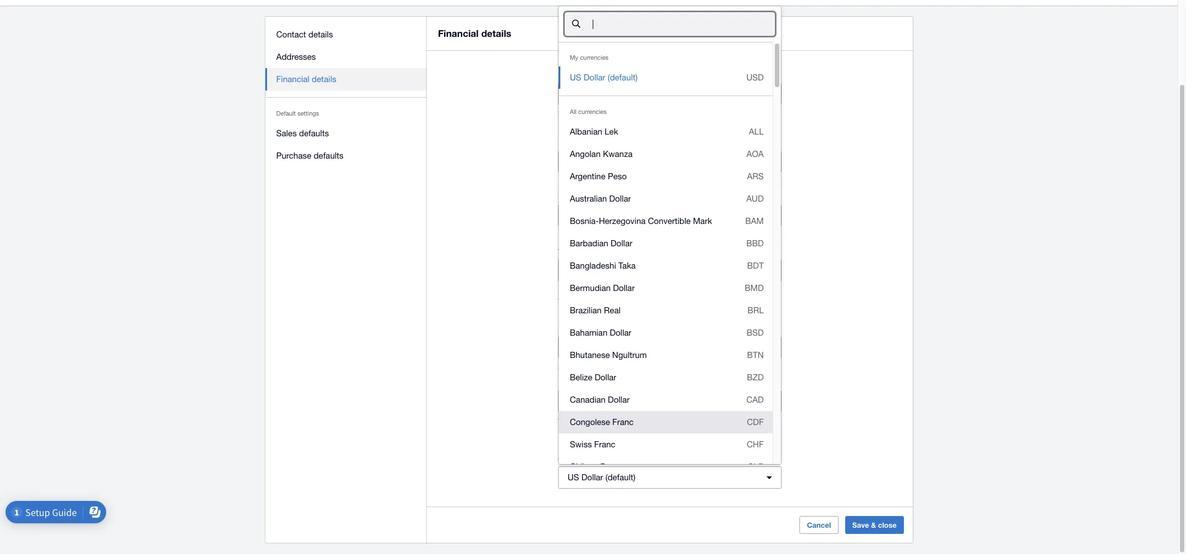 Task type: locate. For each thing, give the bounding box(es) containing it.
learn how to mark 1099 contacts link
[[670, 426, 773, 435]]

menu containing contact details
[[265, 17, 427, 174]]

defaults down sales defaults button
[[314, 151, 344, 160]]

number,
[[626, 288, 648, 295]]

currencies right 'all'
[[578, 108, 607, 115]]

to down report,
[[700, 427, 706, 434]]

dollar down chilean peso
[[582, 473, 603, 482]]

0 vertical spatial franc
[[613, 417, 634, 427]]

kwanza
[[603, 149, 633, 159]]

Tax text field
[[612, 260, 781, 281]]

tax
[[558, 247, 570, 256]]

these
[[558, 111, 575, 117]]

dollar for aud
[[609, 194, 631, 203]]

bdt
[[747, 261, 764, 270]]

classification inside popup button
[[600, 343, 649, 352]]

brl
[[748, 306, 764, 315]]

on right that
[[697, 364, 704, 371]]

0 horizontal spatial report
[[635, 427, 651, 434]]

2 vertical spatial tax
[[611, 364, 620, 371]]

these details will show against the bills to pay when you create a batch payment.
[[558, 111, 782, 117]]

1099
[[737, 288, 751, 295], [667, 396, 686, 406], [634, 418, 648, 425], [558, 426, 572, 434], [723, 427, 737, 434]]

0 vertical spatial your
[[574, 288, 587, 295]]

group
[[559, 6, 781, 554]]

1 vertical spatial defaults
[[314, 151, 344, 160]]

1099 down to
[[558, 426, 572, 434]]

peso for argentine peso
[[608, 172, 627, 181]]

federal tax classification
[[558, 325, 645, 334]]

congolese franc
[[570, 417, 634, 427]]

financial details
[[438, 27, 511, 39], [277, 74, 337, 84]]

1 horizontal spatial group
[[719, 396, 741, 406]]

show
[[607, 111, 621, 117]]

brazilian real
[[570, 306, 621, 315]]

this inside to see this contact on your 1099 nec and misc report, you'll need to select the 1099 contact group in your report rules. learn how to mark 1099 contacts
[[578, 418, 588, 425]]

0 vertical spatial us dollar (default)
[[570, 73, 638, 82]]

(default)
[[608, 73, 638, 82], [606, 473, 636, 482]]

Reference field
[[559, 205, 781, 226]]

bosnia-
[[570, 216, 599, 226]]

currency
[[558, 455, 590, 464]]

number
[[587, 139, 614, 148]]

1 vertical spatial financial details
[[277, 74, 337, 84]]

add this contact to the 1099 contact group
[[580, 396, 741, 406]]

classification
[[599, 325, 645, 334], [600, 343, 649, 352], [621, 364, 657, 371]]

real
[[604, 306, 621, 315]]

the right select in the bottom right of the page
[[769, 418, 778, 425]]

all
[[749, 127, 764, 136]]

us dollar (default) down chilean peso
[[568, 473, 636, 482]]

report up brl
[[753, 288, 769, 295]]

sales
[[277, 129, 297, 138]]

1 vertical spatial classification
[[600, 343, 649, 352]]

classification down real
[[599, 325, 645, 334]]

to up contacts
[[744, 418, 750, 425]]

defaults down the settings
[[299, 129, 329, 138]]

report inside to see this contact on your 1099 nec and misc report, you'll need to select the 1099 contact group in your report rules. learn how to mark 1099 contacts
[[635, 427, 651, 434]]

1 horizontal spatial report
[[753, 288, 769, 295]]

brazilian
[[570, 306, 602, 315]]

0 vertical spatial group
[[719, 396, 741, 406]]

1 vertical spatial financial
[[277, 74, 310, 84]]

1 vertical spatial this
[[578, 418, 588, 425]]

0 vertical spatial tax
[[615, 288, 624, 295]]

us down my
[[570, 73, 581, 82]]

(default) down chilean peso
[[606, 473, 636, 482]]

on
[[697, 364, 704, 371], [612, 418, 619, 425]]

0 vertical spatial currencies
[[580, 54, 609, 61]]

1 vertical spatial when
[[696, 288, 711, 295]]

contact's
[[588, 288, 614, 295]]

0 vertical spatial peso
[[608, 172, 627, 181]]

bangladeshi
[[570, 261, 616, 270]]

1 horizontal spatial financial details
[[438, 27, 511, 39]]

on inside to see this contact on your 1099 nec and misc report, you'll need to select the 1099 contact group in your report rules. learn how to mark 1099 contacts
[[612, 418, 619, 425]]

classification down bahamian dollar
[[600, 343, 649, 352]]

1 vertical spatial currencies
[[578, 108, 607, 115]]

dollar down taka
[[613, 283, 635, 293]]

belize
[[570, 373, 592, 382]]

angolan kwanza
[[570, 149, 633, 159]]

bank account name
[[558, 71, 627, 80]]

us down chilean
[[568, 473, 579, 482]]

Bank account number field
[[670, 151, 781, 172]]

peso down kwanza
[[608, 172, 627, 181]]

franc
[[613, 417, 634, 427], [594, 440, 616, 449]]

none text field inside currency "field"
[[592, 13, 775, 35]]

(default) right account
[[608, 73, 638, 82]]

group left in
[[596, 426, 612, 434]]

that
[[685, 364, 695, 371]]

you
[[703, 111, 713, 117]]

franc down canadian dollar
[[613, 417, 634, 427]]

aoa
[[747, 149, 764, 159]]

lek
[[605, 127, 618, 136]]

barbadian
[[570, 239, 609, 248]]

financial inside button
[[277, 74, 310, 84]]

2 vertical spatial your
[[621, 427, 633, 434]]

1 vertical spatial franc
[[594, 440, 616, 449]]

this right the add
[[597, 396, 611, 406]]

contact details button
[[265, 23, 427, 46]]

to up nec
[[643, 396, 651, 406]]

0 vertical spatial report
[[753, 288, 769, 295]]

dollar up herzegovina
[[609, 194, 631, 203]]

0 vertical spatial on
[[697, 364, 704, 371]]

contacts
[[738, 427, 762, 434]]

your inside enter your contact's tax number, which is needed when filing the 1099 report to the irs.
[[574, 288, 587, 295]]

dollar up "select a classification"
[[610, 328, 632, 338]]

you'll
[[713, 418, 727, 425]]

group inside to see this contact on your 1099 nec and misc report, you'll need to select the 1099 contact group in your report rules. learn how to mark 1099 contacts
[[596, 426, 612, 434]]

us inside list box
[[570, 73, 581, 82]]

to left match
[[659, 364, 664, 371]]

0 vertical spatial defaults
[[299, 129, 329, 138]]

when left filing
[[696, 288, 711, 295]]

select a classification
[[568, 343, 649, 352]]

your right in
[[621, 427, 633, 434]]

rules.
[[653, 427, 668, 434]]

contact
[[613, 396, 641, 406], [688, 396, 717, 406], [589, 418, 610, 425], [574, 426, 594, 434]]

defaults for sales defaults
[[299, 129, 329, 138]]

us dollar (default) down my currencies
[[570, 73, 638, 82]]

currencies up bank account name
[[580, 54, 609, 61]]

when left the "you"
[[687, 111, 701, 117]]

contact up in
[[613, 396, 641, 406]]

defaults for purchase defaults
[[314, 151, 344, 160]]

form
[[729, 364, 742, 371]]

dollar for bsd
[[610, 328, 632, 338]]

0 vertical spatial classification
[[599, 325, 645, 334]]

classification for federal tax classification
[[599, 325, 645, 334]]

to left pay on the top of page
[[668, 111, 673, 117]]

tax left number,
[[615, 288, 624, 295]]

on up in
[[612, 418, 619, 425]]

save
[[853, 521, 869, 530]]

list box inside currency "field"
[[559, 42, 773, 554]]

1099 left nec
[[634, 418, 648, 425]]

0 vertical spatial (default)
[[608, 73, 638, 82]]

tax inside enter your contact's tax number, which is needed when filing the 1099 report to the irs.
[[615, 288, 624, 295]]

dollar down federal
[[595, 373, 617, 382]]

peso right chilean
[[600, 462, 619, 472]]

defaults inside sales defaults button
[[299, 129, 329, 138]]

the left bills
[[645, 111, 653, 117]]

1099 up brl
[[737, 288, 751, 295]]

1 vertical spatial us
[[568, 473, 579, 482]]

to right bmd
[[771, 288, 776, 295]]

all currencies
[[570, 108, 607, 115]]

your
[[574, 288, 587, 295], [620, 418, 632, 425], [621, 427, 633, 434]]

chilean peso
[[570, 462, 619, 472]]

the inside to see this contact on your 1099 nec and misc report, you'll need to select the 1099 contact group in your report rules. learn how to mark 1099 contacts
[[769, 418, 778, 425]]

a down bahamian dollar
[[594, 343, 598, 352]]

your left nec
[[620, 418, 632, 425]]

tax down brazilian real
[[586, 325, 597, 334]]

contact up report,
[[688, 396, 717, 406]]

ars
[[747, 172, 764, 181]]

canadian
[[570, 395, 606, 405]]

tax down bhutanese ngultrum
[[611, 364, 620, 371]]

1 horizontal spatial on
[[697, 364, 704, 371]]

1 vertical spatial a
[[594, 343, 598, 352]]

classification down ngultrum
[[621, 364, 657, 371]]

federal
[[558, 325, 584, 334]]

bangladeshi taka
[[570, 261, 636, 270]]

financial
[[438, 27, 479, 39], [277, 74, 310, 84]]

purchase
[[277, 151, 312, 160]]

addresses button
[[265, 46, 427, 68]]

0 horizontal spatial financial details
[[277, 74, 337, 84]]

taka
[[619, 261, 636, 270]]

(default) inside list box
[[608, 73, 638, 82]]

1 vertical spatial group
[[596, 426, 612, 434]]

franc for congolese franc
[[613, 417, 634, 427]]

argentine
[[570, 172, 606, 181]]

default settings
[[277, 110, 319, 117]]

your up the irs.
[[574, 288, 587, 295]]

bsd
[[747, 328, 764, 338]]

1 vertical spatial peso
[[600, 462, 619, 472]]

irs.
[[569, 297, 580, 303]]

us
[[570, 73, 581, 82], [568, 473, 579, 482]]

swiss
[[570, 440, 592, 449]]

2 vertical spatial classification
[[621, 364, 657, 371]]

currencies for all currencies
[[578, 108, 607, 115]]

bahamian
[[570, 328, 608, 338]]

0 horizontal spatial on
[[612, 418, 619, 425]]

1 vertical spatial on
[[612, 418, 619, 425]]

0 vertical spatial a
[[734, 111, 737, 117]]

1 vertical spatial report
[[635, 427, 651, 434]]

need
[[729, 418, 743, 425]]

0 horizontal spatial a
[[594, 343, 598, 352]]

1 horizontal spatial a
[[734, 111, 737, 117]]

None text field
[[592, 13, 775, 35]]

belize dollar
[[570, 373, 617, 382]]

0 vertical spatial us
[[570, 73, 581, 82]]

group containing us dollar
[[559, 6, 781, 554]]

a left "batch"
[[734, 111, 737, 117]]

dollar down herzegovina
[[611, 239, 633, 248]]

defaults inside purchase defaults button
[[314, 151, 344, 160]]

dollar up congolese franc
[[608, 395, 630, 405]]

menu
[[265, 17, 427, 174]]

to see this contact on your 1099 nec and misc report, you'll need to select the 1099 contact group in your report rules. learn how to mark 1099 contacts
[[558, 418, 778, 434]]

the down enter
[[558, 297, 567, 303]]

0 horizontal spatial group
[[596, 426, 612, 434]]

convertible
[[648, 216, 691, 226]]

us dollar (default)
[[570, 73, 638, 82], [568, 473, 636, 482]]

0 horizontal spatial financial
[[277, 74, 310, 84]]

1 horizontal spatial this
[[597, 396, 611, 406]]

this right see
[[578, 418, 588, 425]]

group up need
[[719, 396, 741, 406]]

0 horizontal spatial this
[[578, 418, 588, 425]]

0 vertical spatial this
[[597, 396, 611, 406]]

bermudian dollar
[[570, 283, 635, 293]]

1 horizontal spatial financial
[[438, 27, 479, 39]]

australian dollar
[[570, 194, 631, 203]]

franc down in
[[594, 440, 616, 449]]

tax
[[615, 288, 624, 295], [586, 325, 597, 334], [611, 364, 620, 371]]

routing number
[[558, 139, 614, 148]]

close
[[878, 521, 897, 530]]

report down nec
[[635, 427, 651, 434]]

peso for chilean peso
[[600, 462, 619, 472]]

list box
[[559, 42, 773, 554]]

list box containing us dollar
[[559, 42, 773, 554]]



Task type: vqa. For each thing, say whether or not it's contained in the screenshot.


Task type: describe. For each thing, give the bounding box(es) containing it.
currencies for my currencies
[[580, 54, 609, 61]]

tax for contact's
[[615, 288, 624, 295]]

0 vertical spatial when
[[687, 111, 701, 117]]

a inside popup button
[[594, 343, 598, 352]]

Currency field
[[558, 6, 782, 554]]

routing number group
[[558, 136, 782, 173]]

save & close button
[[845, 516, 904, 534]]

angolan
[[570, 149, 601, 159]]

Bank account name field
[[559, 83, 781, 105]]

contact details
[[277, 30, 333, 39]]

1 vertical spatial your
[[620, 418, 632, 425]]

the up nec
[[653, 396, 665, 406]]

match
[[666, 364, 683, 371]]

herzegovina
[[599, 216, 646, 226]]

bills
[[655, 111, 666, 117]]

financial details button
[[265, 68, 427, 91]]

chilean
[[570, 462, 598, 472]]

sales defaults button
[[265, 122, 427, 145]]

bhutanese
[[570, 350, 610, 360]]

1099 down need
[[723, 427, 737, 434]]

albanian
[[570, 127, 602, 136]]

0 vertical spatial financial details
[[438, 27, 511, 39]]

dollar for cad
[[608, 395, 630, 405]]

albanian lek
[[570, 127, 618, 136]]

against
[[623, 111, 643, 117]]

how
[[687, 427, 699, 434]]

filing
[[712, 288, 725, 295]]

create
[[715, 111, 732, 117]]

learn
[[670, 427, 685, 434]]

1 vertical spatial (default)
[[606, 473, 636, 482]]

nec
[[649, 418, 662, 425]]

w-
[[716, 364, 724, 371]]

dollar for bbd
[[611, 239, 633, 248]]

the right filing
[[727, 288, 736, 295]]

enter
[[558, 288, 573, 295]]

to inside enter your contact's tax number, which is needed when filing the 1099 report to the irs.
[[771, 288, 776, 295]]

bank
[[558, 71, 576, 80]]

Routing number field
[[559, 151, 669, 172]]

bam
[[745, 216, 764, 226]]

dollar for bzd
[[595, 373, 617, 382]]

reference group
[[558, 191, 782, 227]]

group inside currency "field"
[[559, 6, 781, 554]]

specify the federal tax classification to match that on the w-9 form
[[558, 364, 742, 371]]

1 vertical spatial tax
[[586, 325, 597, 334]]

see
[[566, 418, 576, 425]]

purchase defaults button
[[265, 145, 427, 167]]

australian
[[570, 194, 607, 203]]

cad
[[747, 395, 764, 405]]

purchase defaults
[[277, 151, 344, 160]]

select
[[751, 418, 768, 425]]

us dollar (default) inside list box
[[570, 73, 638, 82]]

in
[[614, 427, 619, 434]]

contact up the 'swiss'
[[574, 426, 594, 434]]

select a classification button
[[558, 336, 782, 359]]

ngultrum
[[612, 350, 647, 360]]

settings
[[298, 110, 319, 117]]

report inside enter your contact's tax number, which is needed when filing the 1099 report to the irs.
[[753, 288, 769, 295]]

bahamian dollar
[[570, 328, 632, 338]]

1099 up misc
[[667, 396, 686, 406]]

the left w-
[[706, 364, 714, 371]]

classification for select a classification
[[600, 343, 649, 352]]

dollar for bmd
[[613, 283, 635, 293]]

dollar down my currencies
[[584, 73, 606, 82]]

9
[[724, 364, 728, 371]]

contact down canadian dollar
[[589, 418, 610, 425]]

aud
[[747, 194, 764, 203]]

none button
[[559, 259, 607, 282]]

usd
[[747, 73, 764, 82]]

my currencies
[[570, 54, 609, 61]]

and
[[664, 418, 674, 425]]

which
[[649, 288, 666, 295]]

bhutanese ngultrum
[[570, 350, 647, 360]]

barbadian dollar
[[570, 239, 633, 248]]

select
[[568, 343, 591, 352]]

needed
[[673, 288, 694, 295]]

routing
[[558, 139, 585, 148]]

misc
[[676, 418, 691, 425]]

1099 inside enter your contact's tax number, which is needed when filing the 1099 report to the irs.
[[737, 288, 751, 295]]

financial details inside button
[[277, 74, 337, 84]]

contact
[[277, 30, 306, 39]]

all
[[570, 108, 577, 115]]

report,
[[693, 418, 711, 425]]

cancel button
[[800, 516, 839, 534]]

congolese
[[570, 417, 610, 427]]

franc for swiss franc
[[594, 440, 616, 449]]

my
[[570, 54, 578, 61]]

tax for federal
[[611, 364, 620, 371]]

&
[[871, 521, 876, 530]]

default
[[277, 110, 296, 117]]

the up belize at the left bottom
[[580, 364, 589, 371]]

addresses
[[277, 52, 316, 61]]

sales defaults
[[277, 129, 329, 138]]

swiss franc
[[570, 440, 616, 449]]

bzd
[[747, 373, 764, 382]]

1 vertical spatial us dollar (default)
[[568, 473, 636, 482]]

account
[[578, 71, 606, 80]]

bmd
[[745, 283, 764, 293]]

chf
[[747, 440, 764, 449]]

btn
[[747, 350, 764, 360]]

argentine peso
[[570, 172, 627, 181]]

is
[[667, 288, 672, 295]]

canadian dollar
[[570, 395, 630, 405]]

0 vertical spatial financial
[[438, 27, 479, 39]]

pay
[[675, 111, 685, 117]]

when inside enter your contact's tax number, which is needed when filing the 1099 report to the irs.
[[696, 288, 711, 295]]

add
[[580, 396, 595, 406]]



